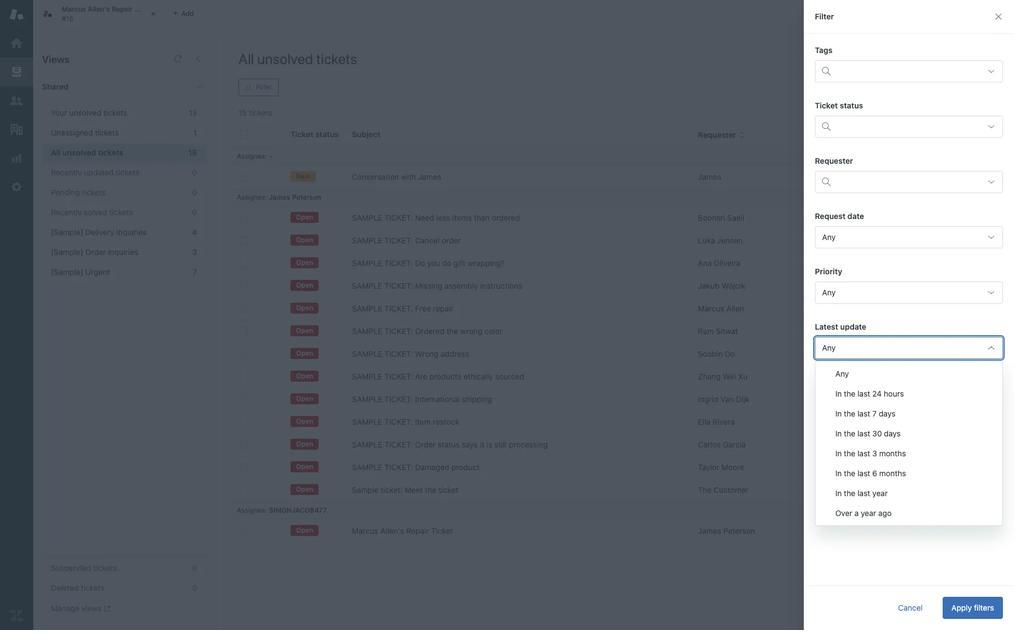 Task type: vqa. For each thing, say whether or not it's contained in the screenshot.
the right
no



Task type: locate. For each thing, give the bounding box(es) containing it.
sample ticket: wrong address link
[[352, 349, 469, 360]]

order down the item
[[415, 440, 436, 449]]

order
[[85, 247, 106, 257], [415, 440, 436, 449]]

9 open from the top
[[296, 395, 313, 403]]

in for in the last 6 months
[[836, 469, 842, 478]]

1 [sample] from the top
[[51, 227, 83, 237]]

row containing sample ticket: do you do gift wrapping?
[[230, 252, 1006, 275]]

deleted tickets
[[51, 583, 105, 593]]

nov
[[815, 172, 829, 181], [958, 172, 973, 181], [815, 213, 829, 222], [815, 236, 829, 245], [815, 258, 829, 268], [815, 281, 829, 291], [958, 281, 973, 291], [815, 304, 829, 313], [958, 304, 973, 313], [815, 326, 829, 336], [958, 326, 973, 336], [815, 349, 829, 359], [958, 349, 973, 359], [815, 372, 829, 381], [815, 395, 829, 404], [815, 417, 829, 427], [815, 440, 829, 449], [815, 463, 829, 472], [815, 485, 829, 495], [815, 526, 829, 536], [958, 526, 973, 536]]

recently
[[51, 168, 82, 177], [51, 208, 82, 217]]

are
[[415, 372, 427, 381]]

assignee: down assignee: - on the top left of page
[[237, 193, 267, 201]]

peterson down new
[[292, 193, 321, 201]]

0 vertical spatial assignee:
[[237, 152, 267, 160]]

any up in the last 24 hours
[[836, 369, 849, 378]]

the right meet
[[425, 485, 437, 495]]

months
[[879, 449, 906, 458], [879, 469, 906, 478]]

0 horizontal spatial requester
[[698, 130, 736, 140]]

14 row from the top
[[230, 479, 1006, 502]]

row containing sample ticket: are products ethically sourced
[[230, 365, 1006, 388]]

4 last from the top
[[858, 449, 870, 458]]

1 vertical spatial [sample]
[[51, 247, 83, 257]]

any up latest at the bottom of page
[[822, 288, 836, 297]]

[sample] down recently solved tickets
[[51, 227, 83, 237]]

unsolved down unassigned tickets
[[62, 148, 96, 157]]

collapse views pane image
[[194, 54, 203, 63]]

last down in the last 30 days
[[858, 449, 870, 458]]

tab containing marcus allen's repair ticket
[[33, 0, 166, 28]]

ticket: for item
[[384, 417, 413, 427]]

1 vertical spatial ticket
[[815, 101, 838, 110]]

9 row from the top
[[230, 365, 1006, 388]]

2 horizontal spatial ticket
[[815, 101, 838, 110]]

1 horizontal spatial cancel
[[898, 603, 923, 613]]

xu
[[738, 372, 748, 381]]

ingrid
[[698, 395, 719, 404]]

sample for sample ticket: are products ethically sourced
[[352, 372, 382, 381]]

1 assignee: from the top
[[237, 152, 267, 160]]

0 vertical spatial 7
[[193, 267, 197, 277]]

1 any field from the top
[[815, 226, 1003, 248]]

0 horizontal spatial ticket
[[134, 5, 155, 13]]

2 in from the top
[[836, 409, 842, 418]]

0 vertical spatial status
[[840, 101, 863, 110]]

12 ticket: from the top
[[384, 463, 413, 472]]

7 sample from the top
[[352, 349, 382, 359]]

marcus up #15
[[62, 5, 86, 13]]

unsolved for 15
[[62, 148, 96, 157]]

sample for sample ticket: free repair
[[352, 304, 382, 313]]

0 for recently solved tickets
[[192, 208, 197, 217]]

request date
[[815, 211, 864, 221]]

peterson down customer
[[723, 526, 755, 536]]

ticket: for international
[[384, 395, 413, 404]]

get started image
[[9, 36, 24, 50]]

status
[[840, 101, 863, 110], [438, 440, 460, 449]]

latest
[[815, 322, 838, 331]]

1 recently from the top
[[51, 168, 82, 177]]

5 open from the top
[[296, 304, 313, 312]]

3 sample from the top
[[352, 258, 382, 268]]

product
[[451, 463, 480, 472]]

1 horizontal spatial repair
[[406, 526, 429, 536]]

ticket inside marcus allen's repair ticket #15
[[134, 5, 155, 13]]

in the last 24 hours
[[836, 389, 904, 398]]

sample for sample ticket: need less items than ordered
[[352, 213, 382, 222]]

tab
[[33, 0, 166, 28]]

0 vertical spatial days
[[879, 409, 896, 418]]

0 vertical spatial all unsolved tickets
[[238, 50, 357, 67]]

urgent for carlos garcia
[[877, 440, 901, 449]]

ethically
[[464, 372, 493, 381]]

1 horizontal spatial do
[[725, 349, 735, 359]]

2 row from the top
[[230, 207, 1006, 229]]

11 open from the top
[[296, 440, 313, 448]]

1 ticket: from the top
[[384, 213, 413, 222]]

days down hours
[[879, 409, 896, 418]]

year up ago
[[873, 489, 888, 498]]

0 vertical spatial months
[[879, 449, 906, 458]]

0 vertical spatial 3
[[192, 247, 197, 257]]

0 horizontal spatial cancel
[[415, 236, 440, 245]]

last left 30
[[858, 429, 870, 438]]

months for in the last 6 months
[[879, 469, 906, 478]]

any option
[[816, 364, 1003, 384]]

1 horizontal spatial ticket
[[431, 526, 453, 536]]

0 vertical spatial cancel
[[415, 236, 440, 245]]

cancel inside sample ticket: cancel order link
[[415, 236, 440, 245]]

3 normal from the top
[[877, 417, 902, 427]]

2 last from the top
[[858, 409, 870, 418]]

0 vertical spatial all
[[238, 50, 254, 67]]

4 sample from the top
[[352, 281, 382, 291]]

allen's left close 'icon'
[[88, 5, 110, 13]]

year right a
[[861, 509, 876, 518]]

4 ticket: from the top
[[384, 281, 413, 291]]

organizations image
[[9, 122, 24, 137]]

6 last from the top
[[858, 489, 870, 498]]

row containing sample ticket: free repair
[[230, 297, 1006, 320]]

row containing sample ticket: damaged product
[[230, 456, 1006, 479]]

0 vertical spatial peterson
[[292, 193, 321, 201]]

1 horizontal spatial order
[[415, 440, 436, 449]]

1 vertical spatial peterson
[[723, 526, 755, 536]]

suspended tickets
[[51, 563, 117, 573]]

open for sample ticket: international shipping
[[296, 395, 313, 403]]

latest update list box
[[815, 361, 1003, 526]]

6 row from the top
[[230, 297, 1006, 320]]

suspended
[[51, 563, 91, 573]]

1 vertical spatial year
[[861, 509, 876, 518]]

unsolved up filter button
[[257, 50, 313, 67]]

requester
[[698, 130, 736, 140], [815, 156, 853, 165]]

inquiries right the delivery
[[116, 227, 147, 237]]

assignee: for assignee: -
[[237, 152, 267, 160]]

3 in from the top
[[836, 429, 842, 438]]

normal for marcus allen
[[877, 304, 902, 313]]

in inside in the last 6 months option
[[836, 469, 842, 478]]

ella rivera
[[698, 417, 735, 427]]

12 sample from the top
[[352, 463, 382, 472]]

assembly
[[445, 281, 478, 291]]

1 vertical spatial requester
[[815, 156, 853, 165]]

allen's inside 'row'
[[380, 526, 404, 536]]

24
[[873, 389, 882, 398]]

item
[[415, 417, 431, 427]]

0 vertical spatial filter
[[815, 12, 834, 21]]

1 horizontal spatial filter
[[815, 12, 834, 21]]

0 horizontal spatial marcus
[[62, 5, 86, 13]]

order down [sample] delivery inquiries
[[85, 247, 106, 257]]

2 vertical spatial marcus
[[352, 526, 378, 536]]

repair
[[112, 5, 133, 13], [406, 526, 429, 536]]

it
[[480, 440, 485, 449]]

8 sample from the top
[[352, 372, 382, 381]]

days right 30
[[884, 429, 901, 438]]

4 normal from the top
[[877, 485, 902, 495]]

0 vertical spatial recently
[[51, 168, 82, 177]]

1 vertical spatial unsolved
[[69, 108, 101, 117]]

sample ticket: meet the ticket
[[352, 485, 458, 495]]

1 vertical spatial recently
[[51, 208, 82, 217]]

ticket: for damaged
[[384, 463, 413, 472]]

open for sample ticket: item restock
[[296, 417, 313, 426]]

in the last 30 days option
[[816, 424, 1003, 444]]

ticket status element
[[815, 116, 1003, 138]]

the down in the last 30 days
[[844, 449, 856, 458]]

marcus down jakub
[[698, 304, 724, 313]]

11 row from the top
[[230, 411, 1006, 434]]

ticket: left wrong
[[384, 349, 413, 359]]

request
[[815, 211, 846, 221]]

in inside in the last year option
[[836, 489, 842, 498]]

9 sample from the top
[[352, 395, 382, 404]]

james inside conversation with james link
[[418, 172, 441, 181]]

in the last 6 months option
[[816, 464, 1003, 484]]

the for in the last 3 months
[[844, 449, 856, 458]]

latest update
[[815, 322, 867, 331]]

requested
[[815, 130, 854, 140]]

assignee: -
[[237, 152, 272, 160]]

sample ticket: do you do gift wrapping?
[[352, 258, 505, 268]]

[sample] for [sample] urgent
[[51, 267, 83, 277]]

the inside 'option'
[[844, 409, 856, 418]]

8 ticket: from the top
[[384, 372, 413, 381]]

sample for sample ticket: cancel order
[[352, 236, 382, 245]]

allen
[[727, 304, 744, 313]]

jakub wójcik
[[698, 281, 745, 291]]

0 vertical spatial allen's
[[88, 5, 110, 13]]

in for in the last 30 days
[[836, 429, 842, 438]]

peterson
[[292, 193, 321, 201], [723, 526, 755, 536]]

1 vertical spatial 7
[[873, 409, 877, 418]]

simonjacob477
[[269, 506, 327, 515]]

0 vertical spatial order
[[85, 247, 106, 257]]

1 months from the top
[[879, 449, 906, 458]]

9 ticket: from the top
[[384, 395, 413, 404]]

urgent for soobin do
[[877, 349, 901, 359]]

0 horizontal spatial filter
[[256, 83, 272, 91]]

sample ticket: ordered the wrong color link
[[352, 326, 503, 337]]

[sample] down [sample] order inquiries
[[51, 267, 83, 277]]

the for in the last year
[[844, 489, 856, 498]]

1 vertical spatial priority
[[815, 267, 842, 276]]

1 0 from the top
[[192, 168, 197, 177]]

sample
[[352, 485, 379, 495]]

row containing sample ticket: international shipping
[[230, 388, 1006, 411]]

recently down pending
[[51, 208, 82, 217]]

james down the
[[698, 526, 721, 536]]

in the last 6 months
[[836, 469, 906, 478]]

the down in the last 7 days
[[844, 429, 856, 438]]

all unsolved tickets
[[238, 50, 357, 67], [51, 148, 123, 157]]

5 ticket: from the top
[[384, 304, 413, 313]]

priority inside the filter "dialog"
[[815, 267, 842, 276]]

inquiries down the delivery
[[108, 247, 138, 257]]

the up in the last 30 days
[[844, 409, 856, 418]]

in up in the last 7 days
[[836, 389, 842, 398]]

1 horizontal spatial status
[[840, 101, 863, 110]]

10 row from the top
[[230, 388, 1006, 411]]

0 vertical spatial year
[[873, 489, 888, 498]]

repair down meet
[[406, 526, 429, 536]]

last up in the last 30 days
[[858, 409, 870, 418]]

last left 6
[[858, 469, 870, 478]]

year inside option
[[873, 489, 888, 498]]

ticket: for ordered
[[384, 326, 413, 336]]

ticket: down sample ticket: free repair link
[[384, 326, 413, 336]]

in the last year option
[[816, 484, 1003, 504]]

customer
[[714, 485, 749, 495]]

0 for recently updated tickets
[[192, 168, 197, 177]]

1 vertical spatial order
[[415, 440, 436, 449]]

sample ticket: do you do gift wrapping? link
[[352, 258, 505, 269]]

carlos
[[698, 440, 721, 449]]

sample for sample ticket: ordered the wrong color
[[352, 326, 382, 336]]

ticket: for are
[[384, 372, 413, 381]]

the up in the last 7 days
[[844, 389, 856, 398]]

8 row from the top
[[230, 343, 1006, 365]]

0 vertical spatial priority
[[877, 130, 904, 140]]

0 horizontal spatial all unsolved tickets
[[51, 148, 123, 157]]

views
[[42, 54, 70, 65]]

order inside 'row'
[[415, 440, 436, 449]]

row containing sample ticket: missing assembly instructions
[[230, 275, 1006, 297]]

the up 'over'
[[844, 489, 856, 498]]

ticket: for do
[[384, 258, 413, 268]]

0 vertical spatial marcus
[[62, 5, 86, 13]]

2 sample from the top
[[352, 236, 382, 245]]

all unsolved tickets up filter button
[[238, 50, 357, 67]]

allen's inside marcus allen's repair ticket #15
[[88, 5, 110, 13]]

in up in the last year
[[836, 469, 842, 478]]

7 open from the top
[[296, 349, 313, 358]]

james down -
[[269, 193, 290, 201]]

open for sample ticket: order status says it is still processing
[[296, 440, 313, 448]]

1 open from the top
[[296, 213, 313, 222]]

1 vertical spatial repair
[[406, 526, 429, 536]]

4 0 from the top
[[192, 563, 197, 573]]

wrong
[[460, 326, 483, 336]]

last inside 'option'
[[858, 409, 870, 418]]

2 [sample] from the top
[[51, 247, 83, 257]]

1 vertical spatial status
[[438, 440, 460, 449]]

3 ticket: from the top
[[384, 258, 413, 268]]

tags element
[[815, 60, 1003, 82]]

ticket: down "sample ticket: item restock" link
[[384, 440, 413, 449]]

months right 6
[[879, 469, 906, 478]]

#15
[[62, 14, 73, 22]]

(opens in a new tab) image
[[102, 606, 110, 612]]

0 horizontal spatial all
[[51, 148, 60, 157]]

12 row from the top
[[230, 434, 1006, 456]]

ticket inside 'row'
[[431, 526, 453, 536]]

open for sample ticket: free repair
[[296, 304, 313, 312]]

inquiries for [sample] order inquiries
[[108, 247, 138, 257]]

the
[[698, 485, 712, 495]]

all up filter button
[[238, 50, 254, 67]]

all
[[238, 50, 254, 67], [51, 148, 60, 157]]

0 vertical spatial repair
[[112, 5, 133, 13]]

1 row from the top
[[230, 166, 1006, 188]]

ticket inside the filter "dialog"
[[815, 101, 838, 110]]

1 horizontal spatial allen's
[[380, 526, 404, 536]]

2 vertical spatial [sample]
[[51, 267, 83, 277]]

3 row from the top
[[230, 229, 1006, 252]]

sample for sample ticket: order status says it is still processing
[[352, 440, 382, 449]]

0 horizontal spatial peterson
[[292, 193, 321, 201]]

all down unassigned
[[51, 148, 60, 157]]

6 in from the top
[[836, 489, 842, 498]]

allen's down 'ticket:'
[[380, 526, 404, 536]]

3 last from the top
[[858, 429, 870, 438]]

row containing sample ticket: ordered the wrong color
[[230, 320, 1006, 343]]

ticket: left free
[[384, 304, 413, 313]]

1 vertical spatial cancel
[[898, 603, 923, 613]]

row containing sample ticket: wrong address
[[230, 343, 1006, 365]]

marcus for marcus allen
[[698, 304, 724, 313]]

close drawer image
[[994, 12, 1003, 21]]

sample ticket: are products ethically sourced
[[352, 372, 524, 381]]

0 horizontal spatial do
[[415, 258, 425, 268]]

4 open from the top
[[296, 281, 313, 290]]

requester button
[[698, 130, 745, 140]]

wójcik
[[722, 281, 745, 291]]

normal
[[877, 304, 902, 313], [877, 395, 902, 404], [877, 417, 902, 427], [877, 485, 902, 495]]

4 row from the top
[[230, 252, 1006, 275]]

3 down 4
[[192, 247, 197, 257]]

10 sample from the top
[[352, 417, 382, 427]]

repair inside marcus allen's repair ticket #15
[[112, 5, 133, 13]]

soobin
[[698, 349, 723, 359]]

last for 6
[[858, 469, 870, 478]]

last left 24
[[858, 389, 870, 398]]

2 vertical spatial assignee:
[[237, 506, 267, 515]]

ram sitwat
[[698, 326, 738, 336]]

1 vertical spatial do
[[725, 349, 735, 359]]

sample ticket: ordered the wrong color
[[352, 326, 503, 336]]

0 vertical spatial inquiries
[[116, 227, 147, 237]]

unsolved up unassigned tickets
[[69, 108, 101, 117]]

1 horizontal spatial all unsolved tickets
[[238, 50, 357, 67]]

1 horizontal spatial marcus
[[352, 526, 378, 536]]

any down latest at the bottom of page
[[822, 343, 836, 352]]

sample for sample ticket: international shipping
[[352, 395, 382, 404]]

ticket: up sample ticket: free repair
[[384, 281, 413, 291]]

row containing sample ticket: cancel order
[[230, 229, 1006, 252]]

views
[[81, 604, 102, 613]]

updated button
[[958, 130, 999, 140]]

in up in the last 30 days
[[836, 409, 842, 418]]

year inside option
[[861, 509, 876, 518]]

0 vertical spatial requester
[[698, 130, 736, 140]]

the for in the last 30 days
[[844, 429, 856, 438]]

1 vertical spatial any field
[[815, 282, 1003, 304]]

in for in the last 24 hours
[[836, 389, 842, 398]]

last up over a year ago
[[858, 489, 870, 498]]

10 ticket: from the top
[[384, 417, 413, 427]]

days inside the in the last 30 days option
[[884, 429, 901, 438]]

ticket: up sample ticket: do you do gift wrapping?
[[384, 236, 413, 245]]

1 vertical spatial filter
[[256, 83, 272, 91]]

marcus down sample
[[352, 526, 378, 536]]

james right with on the top
[[418, 172, 441, 181]]

[sample] up [sample] urgent
[[51, 247, 83, 257]]

0 vertical spatial ticket
[[134, 5, 155, 13]]

row containing sample ticket: order status says it is still processing
[[230, 434, 1006, 456]]

the for in the last 7 days
[[844, 409, 856, 418]]

2 months from the top
[[879, 469, 906, 478]]

sample ticket: are products ethically sourced link
[[352, 371, 524, 382]]

allen's
[[88, 5, 110, 13], [380, 526, 404, 536]]

1 normal from the top
[[877, 304, 902, 313]]

3 up 6
[[873, 449, 877, 458]]

5 0 from the top
[[192, 583, 197, 593]]

in inside in the last 7 days 'option'
[[836, 409, 842, 418]]

open for sample ticket: ordered the wrong color
[[296, 327, 313, 335]]

the up in the last year
[[844, 469, 856, 478]]

order
[[442, 236, 461, 245]]

13 open from the top
[[296, 485, 313, 494]]

ticket:
[[381, 485, 403, 495]]

5 last from the top
[[858, 469, 870, 478]]

ticket: up sample ticket: meet the ticket
[[384, 463, 413, 472]]

taylor moore
[[698, 463, 744, 472]]

last for 7
[[858, 409, 870, 418]]

0 vertical spatial [sample]
[[51, 227, 83, 237]]

ticket: up 'sample ticket: item restock'
[[384, 395, 413, 404]]

1 sample from the top
[[352, 213, 382, 222]]

ticket for marcus allen's repair ticket #15
[[134, 5, 155, 13]]

any
[[822, 232, 836, 242], [822, 288, 836, 297], [822, 343, 836, 352], [836, 369, 849, 378]]

status left says
[[438, 440, 460, 449]]

4 in from the top
[[836, 449, 842, 458]]

3 [sample] from the top
[[51, 267, 83, 277]]

filter dialog
[[804, 0, 1014, 630]]

1 vertical spatial days
[[884, 429, 901, 438]]

1 horizontal spatial 7
[[873, 409, 877, 418]]

in the last 7 days
[[836, 409, 896, 418]]

1 vertical spatial months
[[879, 469, 906, 478]]

0 horizontal spatial allen's
[[88, 5, 110, 13]]

last
[[858, 389, 870, 398], [858, 409, 870, 418], [858, 429, 870, 438], [858, 449, 870, 458], [858, 469, 870, 478], [858, 489, 870, 498]]

7 row from the top
[[230, 320, 1006, 343]]

in for in the last 3 months
[[836, 449, 842, 458]]

ticket: for wrong
[[384, 349, 413, 359]]

0 for deleted tickets
[[192, 583, 197, 593]]

2 vertical spatial any field
[[815, 337, 1003, 359]]

3 open from the top
[[296, 259, 313, 267]]

delivery
[[85, 227, 114, 237]]

0 horizontal spatial priority
[[815, 267, 842, 276]]

11 sample from the top
[[352, 440, 382, 449]]

6 open from the top
[[296, 327, 313, 335]]

[sample]
[[51, 227, 83, 237], [51, 247, 83, 257], [51, 267, 83, 277]]

urgent for taylor moore
[[877, 463, 901, 472]]

recently up pending
[[51, 168, 82, 177]]

15 row from the top
[[230, 520, 1006, 543]]

2 recently from the top
[[51, 208, 82, 217]]

1 vertical spatial inquiries
[[108, 247, 138, 257]]

repair inside 'row'
[[406, 526, 429, 536]]

Any field
[[815, 226, 1003, 248], [815, 282, 1003, 304], [815, 337, 1003, 359]]

2 ticket: from the top
[[384, 236, 413, 245]]

customers image
[[9, 94, 24, 108]]

assignee: for assignee: james peterson
[[237, 193, 267, 201]]

2 normal from the top
[[877, 395, 902, 404]]

11 ticket: from the top
[[384, 440, 413, 449]]

2 open from the top
[[296, 236, 313, 244]]

ticket: up sample ticket: cancel order
[[384, 213, 413, 222]]

ticket: down sample ticket: cancel order link on the left top of the page
[[384, 258, 413, 268]]

3 0 from the top
[[192, 208, 197, 217]]

10 open from the top
[[296, 417, 313, 426]]

status up requested button
[[840, 101, 863, 110]]

assignee: left -
[[237, 152, 267, 160]]

1 horizontal spatial 3
[[873, 449, 877, 458]]

days inside in the last 7 days 'option'
[[879, 409, 896, 418]]

play button
[[945, 50, 992, 72]]

0 for suspended tickets
[[192, 563, 197, 573]]

open for sample ticket: are products ethically sourced
[[296, 372, 313, 380]]

do left you
[[415, 258, 425, 268]]

international
[[415, 395, 460, 404]]

status inside the filter "dialog"
[[840, 101, 863, 110]]

0 vertical spatial do
[[415, 258, 425, 268]]

2 assignee: from the top
[[237, 193, 267, 201]]

the customer
[[698, 485, 749, 495]]

views image
[[9, 65, 24, 79]]

sample ticket: item restock
[[352, 417, 459, 427]]

over
[[836, 509, 853, 518]]

over a year ago option
[[816, 504, 1003, 523]]

6 sample from the top
[[352, 326, 382, 336]]

assignee: left simonjacob477
[[237, 506, 267, 515]]

6 ticket: from the top
[[384, 326, 413, 336]]

recently solved tickets
[[51, 208, 133, 217]]

any inside option
[[836, 369, 849, 378]]

sample
[[352, 213, 382, 222], [352, 236, 382, 245], [352, 258, 382, 268], [352, 281, 382, 291], [352, 304, 382, 313], [352, 326, 382, 336], [352, 349, 382, 359], [352, 372, 382, 381], [352, 395, 382, 404], [352, 417, 382, 427], [352, 440, 382, 449], [352, 463, 382, 472]]

carlos garcia
[[698, 440, 746, 449]]

updated
[[958, 130, 990, 140]]

zhang
[[698, 372, 721, 381]]

cancel up sample ticket: do you do gift wrapping?
[[415, 236, 440, 245]]

5 in from the top
[[836, 469, 842, 478]]

5 row from the top
[[230, 275, 1006, 297]]

repair left close 'icon'
[[112, 5, 133, 13]]

1 last from the top
[[858, 389, 870, 398]]

repair for marcus allen's repair ticket
[[406, 526, 429, 536]]

0 horizontal spatial 3
[[192, 247, 197, 257]]

sample ticket: item restock link
[[352, 417, 459, 428]]

shared button
[[33, 70, 185, 103]]

1 vertical spatial assignee:
[[237, 193, 267, 201]]

0 horizontal spatial order
[[85, 247, 106, 257]]

in up 'over'
[[836, 489, 842, 498]]

close image
[[148, 8, 159, 19]]

1 vertical spatial marcus
[[698, 304, 724, 313]]

nov 17
[[815, 172, 839, 181], [958, 172, 982, 181], [815, 213, 839, 222], [815, 236, 839, 245], [815, 258, 839, 268], [815, 281, 839, 291], [958, 281, 982, 291], [815, 304, 839, 313], [958, 304, 982, 313], [815, 326, 839, 336], [958, 326, 982, 336], [815, 349, 839, 359], [958, 349, 982, 359], [815, 372, 839, 381], [815, 395, 839, 404], [815, 417, 839, 427], [815, 440, 839, 449], [815, 463, 839, 472], [815, 485, 839, 495], [815, 526, 839, 536], [958, 526, 982, 536]]

0 vertical spatial any field
[[815, 226, 1003, 248]]

1 horizontal spatial priority
[[877, 130, 904, 140]]

2 horizontal spatial marcus
[[698, 304, 724, 313]]

ticket: left are
[[384, 372, 413, 381]]

last for 30
[[858, 429, 870, 438]]

months down 30
[[879, 449, 906, 458]]

do right soobin
[[725, 349, 735, 359]]

in for in the last 7 days
[[836, 409, 842, 418]]

in down in the last 7 days
[[836, 429, 842, 438]]

filter inside "dialog"
[[815, 12, 834, 21]]

7 ticket: from the top
[[384, 349, 413, 359]]

filter inside button
[[256, 83, 272, 91]]

says
[[462, 440, 478, 449]]

1 vertical spatial 3
[[873, 449, 877, 458]]

priority
[[877, 130, 904, 140], [815, 267, 842, 276]]

15
[[188, 148, 197, 157]]

ticket: left the item
[[384, 417, 413, 427]]

12 open from the top
[[296, 463, 313, 471]]

1 in from the top
[[836, 389, 842, 398]]

in inside in the last 3 months option
[[836, 449, 842, 458]]

1 vertical spatial allen's
[[380, 526, 404, 536]]

open for sample ticket: do you do gift wrapping?
[[296, 259, 313, 267]]

7 down 24
[[873, 409, 877, 418]]

in the last 30 days
[[836, 429, 901, 438]]

8 open from the top
[[296, 372, 313, 380]]

5 sample from the top
[[352, 304, 382, 313]]

any for priority
[[822, 288, 836, 297]]

all unsolved tickets down unassigned tickets
[[51, 148, 123, 157]]

7 down 4
[[193, 267, 197, 277]]

3 any field from the top
[[815, 337, 1003, 359]]

row
[[230, 166, 1006, 188], [230, 207, 1006, 229], [230, 229, 1006, 252], [230, 252, 1006, 275], [230, 275, 1006, 297], [230, 297, 1006, 320], [230, 320, 1006, 343], [230, 343, 1006, 365], [230, 365, 1006, 388], [230, 388, 1006, 411], [230, 411, 1006, 434], [230, 434, 1006, 456], [230, 456, 1006, 479], [230, 479, 1006, 502], [230, 520, 1006, 543]]

cancel left "apply"
[[898, 603, 923, 613]]

zendesk image
[[9, 609, 24, 623]]

2 vertical spatial ticket
[[431, 526, 453, 536]]

any down request
[[822, 232, 836, 242]]

2 0 from the top
[[192, 188, 197, 197]]

marcus
[[62, 5, 86, 13], [698, 304, 724, 313], [352, 526, 378, 536]]

0 horizontal spatial repair
[[112, 5, 133, 13]]

marcus inside marcus allen's repair ticket #15
[[62, 5, 86, 13]]

3 assignee: from the top
[[237, 506, 267, 515]]

less
[[436, 213, 450, 222]]

0 horizontal spatial status
[[438, 440, 460, 449]]

13 row from the top
[[230, 456, 1006, 479]]

2 vertical spatial unsolved
[[62, 148, 96, 157]]

days for in the last 30 days
[[884, 429, 901, 438]]

1 horizontal spatial requester
[[815, 156, 853, 165]]

assignee: for assignee: simonjacob477
[[237, 506, 267, 515]]

in down in the last 30 days
[[836, 449, 842, 458]]

sample for sample ticket: do you do gift wrapping?
[[352, 258, 382, 268]]

1 horizontal spatial peterson
[[723, 526, 755, 536]]



Task type: describe. For each thing, give the bounding box(es) containing it.
requester inside the filter "dialog"
[[815, 156, 853, 165]]

shared
[[42, 82, 69, 91]]

do
[[442, 258, 451, 268]]

play
[[968, 56, 983, 65]]

last for year
[[858, 489, 870, 498]]

luka jensen
[[698, 236, 743, 245]]

cancel inside cancel button
[[898, 603, 923, 613]]

unsolved for 13
[[69, 108, 101, 117]]

normal for ella rivera
[[877, 417, 902, 427]]

marcus allen's repair ticket #15
[[62, 5, 155, 22]]

reporting image
[[9, 151, 24, 165]]

main element
[[0, 0, 33, 630]]

pending tickets
[[51, 188, 106, 197]]

processing
[[509, 440, 548, 449]]

the for in the last 24 hours
[[844, 389, 856, 398]]

open for sample ticket: missing assembly instructions
[[296, 281, 313, 290]]

ordered
[[415, 326, 445, 336]]

peterson inside 'row'
[[723, 526, 755, 536]]

0 for pending tickets
[[192, 188, 197, 197]]

sample ticket: need less items than ordered
[[352, 213, 520, 222]]

sample for sample ticket: damaged product
[[352, 463, 382, 472]]

still
[[495, 440, 507, 449]]

14 open from the top
[[296, 526, 313, 535]]

sample for sample ticket: missing assembly instructions
[[352, 281, 382, 291]]

2 any field from the top
[[815, 282, 1003, 304]]

1 vertical spatial all
[[51, 148, 60, 157]]

ram
[[698, 326, 714, 336]]

sample ticket: free repair link
[[352, 303, 454, 314]]

need
[[415, 213, 434, 222]]

[sample] for [sample] delivery inquiries
[[51, 227, 83, 237]]

open for sample ticket: wrong address
[[296, 349, 313, 358]]

ticket: for order
[[384, 440, 413, 449]]

1
[[193, 128, 197, 137]]

with
[[401, 172, 416, 181]]

color
[[485, 326, 503, 336]]

ticket for marcus allen's repair ticket
[[431, 526, 453, 536]]

hours
[[884, 389, 904, 398]]

0 horizontal spatial 7
[[193, 267, 197, 277]]

repair for marcus allen's repair ticket #15
[[112, 5, 133, 13]]

row containing sample ticket: need less items than ordered
[[230, 207, 1006, 229]]

ticket
[[439, 485, 458, 495]]

marcus for marcus allen's repair ticket #15
[[62, 5, 86, 13]]

in the last 3 months option
[[816, 444, 1003, 464]]

products
[[429, 372, 461, 381]]

oliveira
[[714, 258, 741, 268]]

manage
[[51, 604, 79, 613]]

subject
[[352, 129, 381, 139]]

urgent for ram sitwat
[[877, 326, 901, 336]]

any field for update
[[815, 337, 1003, 359]]

priority inside button
[[877, 130, 904, 140]]

last for 3
[[858, 449, 870, 458]]

0 vertical spatial unsolved
[[257, 50, 313, 67]]

requester inside button
[[698, 130, 736, 140]]

sample ticket: damaged product
[[352, 463, 480, 472]]

instructions
[[480, 281, 522, 291]]

7 inside 'option'
[[873, 409, 877, 418]]

sample ticket: international shipping link
[[352, 394, 492, 405]]

in the last 7 days option
[[816, 404, 1003, 424]]

recently for recently solved tickets
[[51, 208, 82, 217]]

marcus allen's repair ticket
[[352, 526, 453, 536]]

open for sample ticket: damaged product
[[296, 463, 313, 471]]

urgent for jakub wójcik
[[877, 281, 901, 291]]

tabs tab list
[[33, 0, 832, 28]]

filter button
[[238, 79, 279, 96]]

your
[[51, 108, 67, 117]]

sample for sample ticket: item restock
[[352, 417, 382, 427]]

any for request date
[[822, 232, 836, 242]]

tags
[[815, 45, 833, 55]]

sample ticket: wrong address
[[352, 349, 469, 359]]

in the last year
[[836, 489, 888, 498]]

sample ticket: cancel order link
[[352, 235, 461, 246]]

any field for date
[[815, 226, 1003, 248]]

assignee: james peterson
[[237, 193, 321, 201]]

james peterson
[[698, 526, 755, 536]]

-
[[269, 152, 272, 160]]

any for latest update
[[822, 343, 836, 352]]

your unsolved tickets
[[51, 108, 127, 117]]

[sample] urgent
[[51, 267, 110, 277]]

recently for recently updated tickets
[[51, 168, 82, 177]]

jakub
[[698, 281, 720, 291]]

priority button
[[877, 130, 913, 140]]

months for in the last 3 months
[[879, 449, 906, 458]]

a
[[855, 509, 859, 518]]

date
[[848, 211, 864, 221]]

row containing sample ticket: item restock
[[230, 411, 1006, 434]]

ticket status
[[815, 101, 863, 110]]

deleted
[[51, 583, 79, 593]]

days for in the last 7 days
[[879, 409, 896, 418]]

allen's for marcus allen's repair ticket #15
[[88, 5, 110, 13]]

the left the wrong
[[447, 326, 458, 336]]

sample ticket: missing assembly instructions
[[352, 281, 522, 291]]

6
[[873, 469, 877, 478]]

admin image
[[9, 180, 24, 194]]

moore
[[722, 463, 744, 472]]

free
[[415, 304, 431, 313]]

boonsri saeli
[[698, 213, 744, 222]]

wrong
[[415, 349, 439, 359]]

shared heading
[[33, 70, 216, 103]]

luka
[[698, 236, 715, 245]]

status inside 'row'
[[438, 440, 460, 449]]

[sample] order inquiries
[[51, 247, 138, 257]]

[sample] for [sample] order inquiries
[[51, 247, 83, 257]]

in for in the last year
[[836, 489, 842, 498]]

row containing sample ticket: meet the ticket
[[230, 479, 1006, 502]]

1 horizontal spatial all
[[238, 50, 254, 67]]

4
[[192, 227, 197, 237]]

sample ticket: damaged product link
[[352, 462, 480, 473]]

row containing conversation with james
[[230, 166, 1006, 188]]

sample for sample ticket: wrong address
[[352, 349, 382, 359]]

13
[[189, 108, 197, 117]]

marcus for marcus allen's repair ticket
[[352, 526, 378, 536]]

garcia
[[723, 440, 746, 449]]

ticket: for cancel
[[384, 236, 413, 245]]

allen's for marcus allen's repair ticket
[[380, 526, 404, 536]]

dijk
[[736, 395, 749, 404]]

zendesk support image
[[9, 7, 24, 22]]

inquiries for [sample] delivery inquiries
[[116, 227, 147, 237]]

manage views link
[[51, 604, 110, 614]]

sourced
[[495, 372, 524, 381]]

1 vertical spatial all unsolved tickets
[[51, 148, 123, 157]]

the for in the last 6 months
[[844, 469, 856, 478]]

over a year ago
[[836, 509, 892, 518]]

ticket: for free
[[384, 304, 413, 313]]

taylor
[[698, 463, 720, 472]]

marcus allen's repair ticket link
[[352, 526, 453, 537]]

open for sample ticket: cancel order
[[296, 236, 313, 244]]

recently updated tickets
[[51, 168, 139, 177]]

sample ticket: international shipping
[[352, 395, 492, 404]]

row containing marcus allen's repair ticket
[[230, 520, 1006, 543]]

apply filters button
[[943, 597, 1003, 619]]

new
[[296, 172, 310, 181]]

sample ticket: order status says it is still processing link
[[352, 439, 548, 450]]

update
[[840, 322, 867, 331]]

3 inside option
[[873, 449, 877, 458]]

james up boonsri
[[698, 172, 721, 181]]

sample ticket: need less items than ordered link
[[352, 212, 520, 224]]

in the last 24 hours option
[[816, 384, 1003, 404]]

[sample] delivery inquiries
[[51, 227, 147, 237]]

wei
[[723, 372, 736, 381]]

ticket: for need
[[384, 213, 413, 222]]

sample ticket: missing assembly instructions link
[[352, 281, 522, 292]]

last for 24
[[858, 389, 870, 398]]

normal for ingrid van dijk
[[877, 395, 902, 404]]

requester element
[[815, 171, 1003, 193]]

conversation with james
[[352, 172, 441, 181]]

in the last 3 months
[[836, 449, 906, 458]]

refresh views pane image
[[174, 54, 183, 63]]

filters
[[974, 603, 994, 613]]

ticket: for missing
[[384, 281, 413, 291]]

solved
[[84, 208, 107, 217]]



